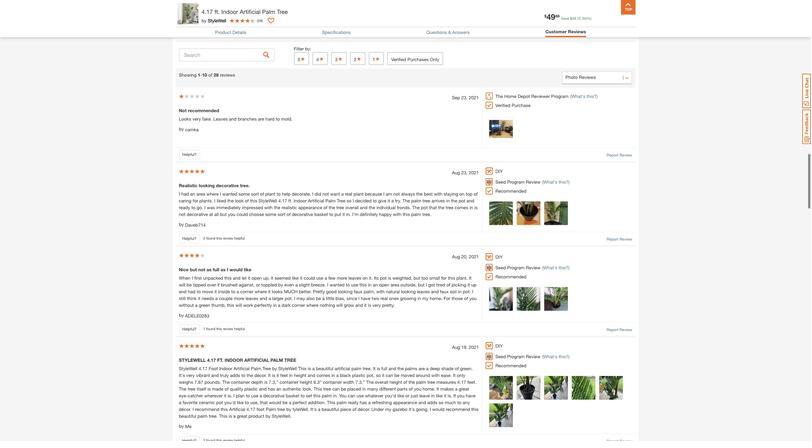 Task type: vqa. For each thing, say whether or not it's contained in the screenshot.
expect
no



Task type: describe. For each thing, give the bounding box(es) containing it.
vibrant
[[196, 373, 210, 379]]

not up try.
[[394, 191, 400, 197]]

questions & answers
[[427, 29, 470, 35]]

pot inside nice but not as full as i would like when i first unpacked this and let it open up, it seemed like it could use a few more leaves on it.  its pot is weighted, but too small for this plant.  it will be tipped over if brushed against, or toppled by even a slight breeze.  i wanted to use this in an open area outside, but i got tired of picking it up and had to move it inside to a corner where it looks much better. pretty good looking faux palm, with natural looking leaves and faux soil in pot. i still think it needs a couple more leaves and a larger pot.  i may also be a little bias, since i have two real ones growing in my home.  for those of you without a green thumb, this will work perfectly in a dark corner where nothing will grow and it is very pretty.
[[380, 276, 387, 281]]

fronds.
[[397, 205, 411, 210]]

review for adele0283
[[223, 327, 233, 331]]

feet
[[280, 373, 288, 379]]

you up just
[[414, 387, 422, 392]]

around
[[416, 373, 430, 379]]

0 horizontal spatial sort
[[251, 191, 259, 197]]

star symbol image for 5
[[300, 57, 306, 61]]

0 horizontal spatial adds
[[230, 373, 240, 379]]

1 vertical spatial great
[[237, 414, 247, 419]]

star symbol image for 3
[[338, 57, 343, 61]]

ready
[[179, 205, 190, 210]]

report review button for got
[[607, 327, 633, 333]]

by inside by me
[[179, 424, 184, 429]]

or inside nice but not as full as i would like when i first unpacked this and let it open up, it seemed like it could use a few more leaves on it.  its pot is weighted, but too small for this plant.  it will be tipped over if brushed against, or toppled by even a slight breeze.  i wanted to use this in an open area outside, but i got tired of picking it up and had to move it inside to a corner where it looks much better. pretty good looking faux palm, with natural looking leaves and faux soil in pot. i still think it needs a couple more leaves and a larger pot.  i may also be a little bias, since i have two real ones growing in my home.  for those of you without a green thumb, this will work perfectly in a dark corner where nothing will grow and it is very pretty.
[[256, 282, 260, 288]]

growing
[[400, 296, 417, 302]]

full inside the stylewell 4.17 ft. indoor artificial palm tree stylewell 4.17 foot indoor artificial palm tree  by stylewell     this is a beautiful artificial palm tree.  it is full and the palms are a deep shade of           green. it's very vibrant and truly adds to the décor.  it is 4 feet in height and comes           in a black plastic pot, so it can be moved around with ease.  it only weighs 7.67           pounds.     the container depth is 7.3," container height 6.3" container width 7.3."  the overall   height of the palm tree measures 4.17 feet. the tree itself is made of quality plastic   and has an authentic look.  this tree can be placed in many different parts of you           home.  it makes a great eye-catcher wherever it is.       i plan to use a decorative basket to set this palm in.  you can use whatever you'd           like or just leave in like it is.  if you have a favorite ceramic pot you'd like to use,           that would be a perfect addition.  this palm really has a refreshing appearance and           adds so much  to any décor.  i recommend this artificial 4.17 foot palm tree by           tylewell.  it's a beautiful piece of décor. under my gazebo it's going. i would           recommend this beautiful palm tree. this is a great product by stylewell.
[[382, 366, 387, 372]]

ones
[[389, 296, 399, 302]]

answers
[[453, 29, 470, 35]]

to right plan
[[246, 393, 250, 399]]

0 vertical spatial beautiful
[[316, 366, 334, 372]]

aug 19, 2021
[[452, 345, 479, 350]]

look
[[235, 198, 244, 204]]

up,
[[263, 276, 270, 281]]

refreshing
[[372, 400, 392, 406]]

the up moved
[[398, 366, 404, 372]]

by inside nice but not as full as i would like when i first unpacked this and let it open up, it seemed like it could use a few more leaves on it.  its pot is weighted, but too small for this plant.  it will be tipped over if brushed against, or toppled by even a slight breeze.  i wanted to use this in an open area outside, but i got tired of picking it up and had to move it inside to a corner where it looks much better. pretty good looking faux palm, with natural looking leaves and faux soil in pot. i still think it needs a couple more leaves and a larger pot.  i may also be a little bias, since i have two real ones growing in my home.  for those of you without a green thumb, this will work perfectly in a dark corner where nothing will grow and it is very pretty.
[[278, 282, 283, 288]]

to down because
[[373, 198, 377, 204]]

pot right arrives
[[459, 198, 466, 204]]

tree down staying
[[446, 205, 454, 210]]

2 horizontal spatial will
[[336, 303, 343, 308]]

be left moved
[[395, 373, 400, 379]]

by up stylewell.
[[286, 407, 291, 413]]

1 vertical spatial beautiful
[[322, 407, 339, 413]]

1 vertical spatial more
[[234, 296, 244, 302]]

going.
[[416, 407, 429, 413]]

by:
[[305, 46, 311, 51]]

stylewell up product
[[208, 18, 226, 23]]

but down too on the bottom of page
[[418, 282, 425, 288]]

2021 for aug 19, 2021
[[469, 345, 479, 350]]

area inside realistic looking decorative tree. i had an area where i wanted some sort of plant to help decorate.  i did not want a real plant because i am not always the best with staying on top of caring for plants.  i liked the look of this stylewell 4.17 ft. indoor artificial palm tree so i decided to give it a try.  the palm tree arrives in the pot and ready to go.  i was immediately impressed with the realistic appearance of the tree overall and the individual fronds.  the pot that the tree comes in is not decorative at all but you could choose some sort of decorative basket to put it in.  i'm definitely happy with this palm tree.
[[197, 191, 205, 197]]

1 for 1 found this review helpful
[[203, 327, 205, 331]]

to left 'go.'
[[192, 205, 196, 210]]

shade
[[442, 366, 454, 372]]

tree up catcher
[[188, 387, 196, 392]]

with inside the stylewell 4.17 ft. indoor artificial palm tree stylewell 4.17 foot indoor artificial palm tree  by stylewell     this is a beautiful artificial palm tree.  it is full and the palms are a deep shade of           green. it's very vibrant and truly adds to the décor.  it is 4 feet in height and comes           in a black plastic pot, so it can be moved around with ease.  it only weighs 7.67           pounds.     the container depth is 7.3," container height 6.3" container width 7.3."  the overall   height of the palm tree measures 4.17 feet. the tree itself is made of quality plastic   and has an authentic look.  this tree can be placed in many different parts of you           home.  it makes a great eye-catcher wherever it is.       i plan to use a decorative basket to set this palm in.  you can use whatever you'd           like or just leave in like it is.  if you have a favorite ceramic pot you'd like to use,           that would be a perfect addition.  this palm really has a refreshing appearance and           adds so much  to any décor.  i recommend this artificial 4.17 foot palm tree by           tylewell.  it's a beautiful piece of décor. under my gazebo it's going. i would           recommend this beautiful palm tree. this is a great product by stylewell.
[[432, 373, 440, 379]]

the up immediately
[[228, 198, 234, 204]]

very inside 'not recommended looks very fake. leaves and branches are hard to mold.'
[[193, 116, 201, 122]]

with inside nice but not as full as i would like when i first unpacked this and let it open up, it seemed like it could use a few more leaves on it.  its pot is weighted, but too small for this plant.  it will be tipped over if brushed against, or toppled by even a slight breeze.  i wanted to use this in an open area outside, but i got tired of picking it up and had to move it inside to a corner where it looks much better. pretty good looking faux palm, with natural looking leaves and faux soil in pot. i still think it needs a couple more leaves and a larger pot.  i may also be a little bias, since i have two real ones growing in my home.  for those of you without a green thumb, this will work perfectly in a dark corner where nothing will grow and it is very pretty.
[[377, 289, 385, 295]]

helpful? for realistic
[[182, 236, 197, 241]]

this up the picking
[[448, 276, 455, 281]]

2 horizontal spatial décor.
[[358, 407, 370, 413]]

and down since
[[355, 303, 363, 308]]

nice
[[179, 267, 189, 273]]

2 horizontal spatial would
[[433, 407, 445, 413]]

real inside realistic looking decorative tree. i had an area where i wanted some sort of plant to help decorate.  i did not want a real plant because i am not always the best with staying on top of caring for plants.  i liked the look of this stylewell 4.17 ft. indoor artificial palm tree so i decided to give it a try.  the palm tree arrives in the pot and ready to go.  i was immediately impressed with the realistic appearance of the tree overall and the individual fronds.  the pot that the tree comes in is not decorative at all but you could choose some sort of decorative basket to put it in.  i'm definitely happy with this palm tree.
[[345, 191, 352, 197]]

me
[[185, 425, 192, 430]]

i right going.
[[430, 407, 431, 413]]

0 vertical spatial ft.
[[215, 8, 220, 15]]

by camka
[[179, 126, 199, 132]]

sep
[[452, 95, 460, 100]]

customer
[[546, 29, 567, 34]]

stylewell
[[179, 358, 206, 363]]

helpful? button for realistic
[[179, 234, 200, 244]]

star symbol image for 2
[[357, 57, 362, 61]]

adele0283 button
[[185, 313, 210, 320]]

verified for verified purchases only
[[392, 57, 406, 62]]

0 horizontal spatial you'd
[[224, 400, 236, 406]]

grow
[[344, 303, 354, 308]]

a left larger
[[269, 296, 271, 302]]

and up going.
[[419, 400, 426, 406]]

full inside nice but not as full as i would like when i first unpacked this and let it open up, it seemed like it could use a few more leaves on it.  its pot is weighted, but too small for this plant.  it will be tipped over if brushed against, or toppled by even a slight breeze.  i wanted to use this in an open area outside, but i got tired of picking it up and had to move it inside to a corner where it looks much better. pretty good looking faux palm, with natural looking leaves and faux soil in pot. i still think it needs a couple more leaves and a larger pot.  i may also be a little bias, since i have two real ones growing in my home.  for those of you without a green thumb, this will work perfectly in a dark corner where nothing will grow and it is very pretty.
[[213, 267, 219, 273]]

and up 6.3"
[[308, 373, 316, 379]]

two
[[372, 296, 379, 302]]

want
[[330, 191, 340, 197]]

decorative inside the stylewell 4.17 ft. indoor artificial palm tree stylewell 4.17 foot indoor artificial palm tree  by stylewell     this is a beautiful artificial palm tree.  it is full and the palms are a deep shade of           green. it's very vibrant and truly adds to the décor.  it is 4 feet in height and comes           in a black plastic pot, so it can be moved around with ease.  it only weighs 7.67           pounds.     the container depth is 7.3," container height 6.3" container width 7.3."  the overall   height of the palm tree measures 4.17 feet. the tree itself is made of quality plastic   and has an authentic look.  this tree can be placed in many different parts of you           home.  it makes a great eye-catcher wherever it is.       i plan to use a decorative basket to set this palm in.  you can use whatever you'd           like or just leave in like it is.  if you have a favorite ceramic pot you'd like to use,           that would be a perfect addition.  this palm really has a refreshing appearance and           adds so much  to any décor.  i recommend this artificial 4.17 foot palm tree by           tylewell.  it's a beautiful piece of décor. under my gazebo it's going. i would           recommend this beautiful palm tree. this is a great product by stylewell.
[[263, 393, 285, 399]]

0 vertical spatial plastic
[[352, 373, 366, 379]]

looks
[[179, 116, 191, 122]]

the left home
[[496, 94, 503, 99]]

0 horizontal spatial it's
[[179, 373, 185, 379]]

had inside realistic looking decorative tree. i had an area where i wanted some sort of plant to help decorate.  i did not want a real plant because i am not always the best with staying on top of caring for plants.  i liked the look of this stylewell 4.17 ft. indoor artificial palm tree so i decided to give it a try.  the palm tree arrives in the pot and ready to go.  i was immediately impressed with the realistic appearance of the tree overall and the individual fronds.  the pot that the tree comes in is not decorative at all but you could choose some sort of decorative basket to put it in.  i'm definitely happy with this palm tree.
[[181, 191, 189, 197]]

weighs
[[179, 380, 193, 385]]

be down the pretty
[[316, 296, 321, 302]]

report for got
[[607, 328, 619, 333]]

1 vertical spatial plastic
[[245, 387, 258, 392]]

( inside $ 49 88 save $ 59 . 12 ( 54 %)
[[582, 16, 583, 20]]

realistic
[[282, 205, 297, 210]]

to left help
[[277, 191, 281, 197]]

i left liked
[[214, 198, 216, 204]]

0 horizontal spatial $
[[545, 13, 547, 18]]

2021 for aug 20, 2021
[[469, 254, 479, 260]]

perfect
[[293, 400, 307, 406]]

pretty.
[[382, 303, 395, 308]]

home
[[505, 94, 517, 99]]

this down wherever
[[219, 414, 228, 419]]

seed for aug 19, 2021
[[496, 354, 506, 360]]

tree down best
[[423, 198, 431, 204]]

staying
[[444, 191, 458, 197]]

tree up put
[[337, 205, 344, 210]]

picking
[[452, 282, 467, 288]]

truly
[[220, 373, 229, 379]]

1 vertical spatial can
[[332, 387, 340, 392]]

use up use, at the bottom of page
[[251, 393, 258, 399]]

&
[[448, 29, 451, 35]]

always
[[401, 191, 415, 197]]

(what's this?) for aug 23, 2021
[[542, 179, 570, 185]]

to down brushed at the bottom of page
[[231, 289, 235, 295]]

1 horizontal spatial some
[[265, 212, 277, 217]]

i left am
[[384, 191, 385, 197]]

3 container from the left
[[323, 380, 342, 385]]

but up first
[[190, 267, 197, 273]]

program for aug 23, 2021
[[507, 179, 525, 185]]

i down 'favorite'
[[193, 407, 194, 413]]

1 horizontal spatial where
[[255, 289, 267, 295]]

0 horizontal spatial (
[[257, 18, 258, 23]]

but left too on the bottom of page
[[414, 276, 420, 281]]

in down top
[[470, 205, 473, 210]]

2 as from the left
[[221, 267, 226, 273]]

and down got
[[431, 289, 439, 295]]

a left perfect
[[289, 400, 291, 406]]

or inside the stylewell 4.17 ft. indoor artificial palm tree stylewell 4.17 foot indoor artificial palm tree  by stylewell     this is a beautiful artificial palm tree.  it is full and the palms are a deep shade of           green. it's very vibrant and truly adds to the décor.  it is 4 feet in height and comes           in a black plastic pot, so it can be moved around with ease.  it only weighs 7.67           pounds.     the container depth is 7.3," container height 6.3" container width 7.3."  the overall   height of the palm tree measures 4.17 feet. the tree itself is made of quality plastic   and has an authentic look.  this tree can be placed in many different parts of you           home.  it makes a great eye-catcher wherever it is.       i plan to use a decorative basket to set this palm in.  you can use whatever you'd           like or just leave in like it is.  if you have a favorite ceramic pot you'd like to use,           that would be a perfect addition.  this palm really has a refreshing appearance and           adds so much  to any décor.  i recommend this artificial 4.17 foot palm tree by           tylewell.  it's a beautiful piece of décor. under my gazebo it's going. i would           recommend this beautiful palm tree. this is a great product by stylewell.
[[406, 393, 410, 399]]

2 vertical spatial leaves
[[246, 296, 258, 302]]

use,
[[250, 400, 259, 406]]

against,
[[239, 282, 255, 288]]

pretty
[[313, 289, 325, 295]]

it right up,
[[271, 276, 273, 281]]

a down eye-
[[179, 400, 181, 406]]

1 plant from the left
[[265, 191, 276, 197]]

aug for aug 19, 2021
[[452, 345, 460, 350]]

1 report review button from the top
[[607, 152, 633, 158]]

it's
[[409, 407, 415, 413]]

artificial inside realistic looking decorative tree. i had an area where i wanted some sort of plant to help decorate.  i did not want a real plant because i am not always the best with staying on top of caring for plants.  i liked the look of this stylewell 4.17 ft. indoor artificial palm tree so i decided to give it a try.  the palm tree arrives in the pot and ready to go.  i was immediately impressed with the realistic appearance of the tree overall and the individual fronds.  the pot that the tree comes in is not decorative at all but you could choose some sort of decorative basket to put it in.  i'm definitely happy with this palm tree.
[[308, 198, 324, 204]]

try.
[[395, 198, 401, 204]]

just
[[411, 393, 418, 399]]

in down artificial
[[332, 373, 335, 379]]

0 vertical spatial great
[[459, 387, 469, 392]]

it right think
[[198, 296, 201, 302]]

addition.
[[308, 400, 326, 406]]

i left first
[[192, 276, 193, 281]]

be down when
[[187, 282, 192, 288]]

over
[[207, 282, 216, 288]]

made
[[212, 387, 224, 392]]

on inside nice but not as full as i would like when i first unpacked this and let it open up, it seemed like it could use a few more leaves on it.  its pot is weighted, but too small for this plant.  it will be tipped over if brushed against, or toppled by even a slight breeze.  i wanted to use this in an open area outside, but i got tired of picking it up and had to move it inside to a corner where it looks much better. pretty good looking faux palm, with natural looking leaves and faux soil in pot. i still think it needs a couple more leaves and a larger pot.  i may also be a little bias, since i have two real ones growing in my home.  for those of you without a green thumb, this will work perfectly in a dark corner where nothing will grow and it is very pretty.
[[363, 276, 368, 281]]

but inside realistic looking decorative tree. i had an area where i wanted some sort of plant to help decorate.  i did not want a real plant because i am not always the best with staying on top of caring for plants.  i liked the look of this stylewell 4.17 ft. indoor artificial palm tree so i decided to give it a try.  the palm tree arrives in the pot and ready to go.  i was immediately impressed with the realistic appearance of the tree overall and the individual fronds.  the pot that the tree comes in is not decorative at all but you could choose some sort of decorative basket to put it in.  i'm definitely happy with this palm tree.
[[220, 212, 227, 217]]

2 for 2
[[354, 57, 357, 62]]

move
[[202, 289, 213, 295]]

home. inside nice but not as full as i would like when i first unpacked this and let it open up, it seemed like it could use a few more leaves on it.  its pot is weighted, but too small for this plant.  it will be tipped over if brushed against, or toppled by even a slight breeze.  i wanted to use this in an open area outside, but i got tired of picking it up and had to move it inside to a corner where it looks much better. pretty good looking faux palm, with natural looking leaves and faux soil in pot. i still think it needs a couple more leaves and a larger pot.  i may also be a little bias, since i have two real ones growing in my home.  for those of you without a green thumb, this will work perfectly in a dark corner where nothing will grow and it is very pretty.
[[430, 296, 443, 302]]

so inside realistic looking decorative tree. i had an area where i wanted some sort of plant to help decorate.  i did not want a real plant because i am not always the best with staying on top of caring for plants.  i liked the look of this stylewell 4.17 ft. indoor artificial palm tree so i decided to give it a try.  the palm tree arrives in the pot and ready to go.  i was immediately impressed with the realistic appearance of the tree overall and the individual fronds.  the pot that the tree comes in is not decorative at all but you could choose some sort of decorative basket to put it in.  i'm definitely happy with this palm tree.
[[347, 198, 352, 204]]

feet.
[[468, 380, 477, 385]]

diy for aug 19, 2021
[[496, 344, 503, 349]]

(what's this?) link for aug 23, 2021
[[542, 179, 570, 186]]

4.17 inside realistic looking decorative tree. i had an area where i wanted some sort of plant to help decorate.  i did not want a real plant because i am not always the best with staying on top of caring for plants.  i liked the look of this stylewell 4.17 ft. indoor artificial palm tree so i decided to give it a try.  the palm tree arrives in the pot and ready to go.  i was immediately impressed with the realistic appearance of the tree overall and the individual fronds.  the pot that the tree comes in is not decorative at all but you could choose some sort of decorative basket to put it in.  i'm definitely happy with this palm tree.
[[278, 198, 287, 204]]

slight
[[299, 282, 310, 288]]

1 report review from the top
[[607, 153, 633, 158]]

in. inside the stylewell 4.17 ft. indoor artificial palm tree stylewell 4.17 foot indoor artificial palm tree  by stylewell     this is a beautiful artificial palm tree.  it is full and the palms are a deep shade of           green. it's very vibrant and truly adds to the décor.  it is 4 feet in height and comes           in a black plastic pot, so it can be moved around with ease.  it only weighs 7.67           pounds.     the container depth is 7.3," container height 6.3" container width 7.3."  the overall   height of the palm tree measures 4.17 feet. the tree itself is made of quality plastic   and has an authentic look.  this tree can be placed in many different parts of you           home.  it makes a great eye-catcher wherever it is.       i plan to use a decorative basket to set this palm in.  you can use whatever you'd           like or just leave in like it is.  if you have a favorite ceramic pot you'd like to use,           that would be a perfect addition.  this palm really has a refreshing appearance and           adds so much  to any décor.  i recommend this artificial 4.17 foot palm tree by           tylewell.  it's a beautiful piece of décor. under my gazebo it's going. i would           recommend this beautiful palm tree. this is a great product by stylewell.
[[333, 393, 338, 399]]

to up since
[[346, 282, 350, 288]]

palm up display icon at the top left
[[262, 8, 275, 15]]

this up brushed at the bottom of page
[[225, 276, 232, 281]]

first
[[194, 276, 202, 281]]

49
[[547, 12, 556, 21]]

plan
[[236, 393, 245, 399]]

5 button
[[294, 52, 309, 65]]

not right did
[[323, 191, 329, 197]]

all
[[214, 212, 219, 217]]

1 horizontal spatial décor.
[[254, 373, 267, 379]]

2 horizontal spatial leaves
[[417, 289, 430, 295]]

1 horizontal spatial will
[[236, 303, 242, 308]]

1 vertical spatial adds
[[428, 400, 438, 406]]

couple
[[219, 296, 233, 302]]

perfectly
[[255, 303, 272, 308]]

by right product
[[266, 414, 271, 419]]

product details
[[215, 29, 246, 35]]

to left use, at the bottom of page
[[245, 400, 249, 406]]

this?) for aug 23, 2021
[[559, 179, 570, 185]]

for for of
[[441, 276, 447, 281]]

in down larger
[[273, 303, 277, 308]]

the up put
[[329, 205, 335, 210]]

even
[[285, 282, 294, 288]]

it down palm,
[[364, 303, 367, 308]]

brushed
[[221, 282, 238, 288]]

basket inside the stylewell 4.17 ft. indoor artificial palm tree stylewell 4.17 foot indoor artificial palm tree  by stylewell     this is a beautiful artificial palm tree.  it is full and the palms are a deep shade of           green. it's very vibrant and truly adds to the décor.  it is 4 feet in height and comes           in a black plastic pot, so it can be moved around with ease.  it only weighs 7.67           pounds.     the container depth is 7.3," container height 6.3" container width 7.3."  the overall   height of the palm tree measures 4.17 feet. the tree itself is made of quality plastic   and has an authentic look.  this tree can be placed in many different parts of you           home.  it makes a great eye-catcher wherever it is.       i plan to use a decorative basket to set this palm in.  you can use whatever you'd           like or just leave in like it is.  if you have a favorite ceramic pot you'd like to use,           that would be a perfect addition.  this palm really has a refreshing appearance and           adds so much  to any décor.  i recommend this artificial 4.17 foot palm tree by           tylewell.  it's a beautiful piece of décor. under my gazebo it's going. i would           recommend this beautiful palm tree. this is a great product by stylewell.
[[286, 393, 300, 399]]

realistic
[[179, 183, 198, 188]]

2 horizontal spatial can
[[386, 373, 393, 379]]

looking inside realistic looking decorative tree. i had an area where i wanted some sort of plant to help decorate.  i did not want a real plant because i am not always the best with staying on top of caring for plants.  i liked the look of this stylewell 4.17 ft. indoor artificial palm tree so i decided to give it a try.  the palm tree arrives in the pot and ready to go.  i was immediately impressed with the realistic appearance of the tree overall and the individual fronds.  the pot that the tree comes in is not decorative at all but you could choose some sort of decorative basket to put it in.  i'm definitely happy with this palm tree.
[[199, 183, 215, 188]]

reviews
[[568, 29, 587, 34]]

recommended for when i first unpacked this and let it open up, it seemed like it could use a few more leaves on it.  its pot is weighted, but too small for this plant.  it will be tipped over if brushed against, or toppled by even a slight breeze.  i wanted to use this in an open area outside, but i got tired of picking it up and had to move it inside to a corner where it looks much better. pretty good looking faux palm, with natural looking leaves and faux soil in pot. i still think it needs a couple more leaves and a larger pot.  i may also be a little bias, since i have two real ones growing in my home.  for those of you without a green thumb, this will work perfectly in a dark corner where nothing will grow and it is very pretty.
[[496, 274, 527, 280]]

i up caring
[[179, 191, 180, 197]]

adele0283
[[185, 313, 210, 319]]

the up eye-
[[179, 387, 187, 392]]

authentic
[[283, 387, 301, 392]]

seed program review for aug 20, 2021
[[496, 265, 541, 271]]

2 is. from the left
[[448, 393, 452, 399]]

you inside nice but not as full as i would like when i first unpacked this and let it open up, it seemed like it could use a few more leaves on it.  its pot is weighted, but too small for this plant.  it will be tipped over if brushed against, or toppled by even a slight breeze.  i wanted to use this in an open area outside, but i got tired of picking it up and had to move it inside to a corner where it looks much better. pretty good looking faux palm, with natural looking leaves and faux soil in pot. i still think it needs a couple more leaves and a larger pot.  i may also be a little bias, since i have two real ones growing in my home.  for those of you without a green thumb, this will work perfectly in a dark corner where nothing will grow and it is very pretty.
[[470, 296, 477, 302]]

also
[[306, 296, 315, 302]]

2 vertical spatial so
[[439, 400, 444, 406]]

it right let
[[248, 276, 250, 281]]

(what's this?) for aug 20, 2021
[[542, 265, 570, 271]]

helpful for daveb714
[[234, 237, 245, 241]]

report for and
[[607, 237, 619, 242]]

i up brushed at the bottom of page
[[227, 267, 228, 273]]

not down "ready"
[[179, 212, 186, 217]]

a left product
[[233, 414, 236, 419]]

top
[[466, 191, 473, 197]]

7.3,"
[[269, 380, 278, 385]]

2021 for aug 23, 2021
[[469, 170, 479, 175]]

put
[[335, 212, 341, 217]]

in right feet
[[289, 373, 293, 379]]

if
[[217, 282, 220, 288]]

is inside realistic looking decorative tree. i had an area where i wanted some sort of plant to help decorate.  i did not want a real plant because i am not always the best with staying on top of caring for plants.  i liked the look of this stylewell 4.17 ft. indoor artificial palm tree so i decided to give it a try.  the palm tree arrives in the pot and ready to go.  i was immediately impressed with the realistic appearance of the tree overall and the individual fronds.  the pot that the tree comes in is not decorative at all but you could choose some sort of decorative basket to put it in.  i'm definitely happy with this palm tree.
[[475, 205, 478, 210]]

1 for 1
[[373, 57, 375, 62]]

0 horizontal spatial pot.
[[285, 296, 293, 302]]

seed for aug 20, 2021
[[496, 265, 506, 271]]

star symbol image for 4
[[319, 57, 324, 61]]

and up perfectly
[[260, 296, 267, 302]]

1 horizontal spatial so
[[376, 373, 381, 379]]

branches
[[238, 116, 257, 122]]

appearance inside realistic looking decorative tree. i had an area where i wanted some sort of plant to help decorate.  i did not want a real plant because i am not always the best with staying on top of caring for plants.  i liked the look of this stylewell 4.17 ft. indoor artificial palm tree so i decided to give it a try.  the palm tree arrives in the pot and ready to go.  i was immediately impressed with the realistic appearance of the tree overall and the individual fronds.  the pot that the tree comes in is not decorative at all but you could choose some sort of decorative basket to put it in.  i'm definitely happy with this palm tree.
[[298, 205, 322, 210]]

where inside realistic looking decorative tree. i had an area where i wanted some sort of plant to help decorate.  i did not want a real plant because i am not always the best with staying on top of caring for plants.  i liked the look of this stylewell 4.17 ft. indoor artificial palm tree so i decided to give it a try.  the palm tree arrives in the pot and ready to go.  i was immediately impressed with the realistic appearance of the tree overall and the individual fronds.  the pot that the tree comes in is not decorative at all but you could choose some sort of decorative basket to put it in.  i'm definitely happy with this palm tree.
[[207, 191, 219, 197]]

1 horizontal spatial can
[[348, 393, 355, 399]]

a left try.
[[392, 198, 394, 204]]

customer reviews
[[546, 29, 587, 34]]

tree up stylewell.
[[277, 407, 285, 413]]

the down moved
[[409, 380, 415, 385]]

it left up
[[468, 282, 470, 288]]

0 vertical spatial indoor
[[221, 8, 238, 15]]

by down palm
[[272, 366, 277, 372]]

tree. up pot,
[[363, 366, 372, 372]]

comes inside the stylewell 4.17 ft. indoor artificial palm tree stylewell 4.17 foot indoor artificial palm tree  by stylewell     this is a beautiful artificial palm tree.  it is full and the palms are a deep shade of           green. it's very vibrant and truly adds to the décor.  it is 4 feet in height and comes           in a black plastic pot, so it can be moved around with ease.  it only weighs 7.67           pounds.     the container depth is 7.3," container height 6.3" container width 7.3."  the overall   height of the palm tree measures 4.17 feet. the tree itself is made of quality plastic   and has an authentic look.  this tree can be placed in many different parts of you           home.  it makes a great eye-catcher wherever it is.       i plan to use a decorative basket to set this palm in.  you can use whatever you'd           like or just leave in like it is.  if you have a favorite ceramic pot you'd like to use,           that would be a perfect addition.  this palm really has a refreshing appearance and           adds so much  to any décor.  i recommend this artificial 4.17 foot palm tree by           tylewell.  it's a beautiful piece of décor. under my gazebo it's going. i would           recommend this beautiful palm tree. this is a great product by stylewell.
[[317, 373, 330, 379]]

4.17 ft. indoor artificial palm tree
[[202, 8, 288, 15]]

2 vertical spatial beautiful
[[179, 414, 196, 419]]

0 horizontal spatial open
[[252, 276, 262, 281]]

catcher
[[188, 393, 203, 399]]

a down think
[[195, 303, 198, 308]]

this down all
[[216, 237, 222, 241]]

by inside by adele0283
[[179, 313, 184, 318]]

wanted inside nice but not as full as i would like when i first unpacked this and let it open up, it seemed like it could use a few more leaves on it.  its pot is weighted, but too small for this plant.  it will be tipped over if brushed against, or toppled by even a slight breeze.  i wanted to use this in an open area outside, but i got tired of picking it up and had to move it inside to a corner where it looks much better. pretty good looking faux palm, with natural looking leaves and faux soil in pot. i still think it needs a couple more leaves and a larger pot.  i may also be a little bias, since i have two real ones growing in my home.  for those of you without a green thumb, this will work perfectly in a dark corner where nothing will grow and it is very pretty.
[[330, 282, 345, 288]]

recommended for stylewell 4.17 foot indoor artificial palm tree  by stylewell     this is a beautiful artificial palm tree.  it is full and the palms are a deep shade of           green. it's very vibrant and truly adds to the décor.  it is 4 feet in height and comes           in a black plastic pot, so it can be moved around with ease.  it only weighs 7.67           pounds.     the container depth is 7.3," container height 6.3" container width 7.3."  the overall   height of the palm tree measures 4.17 feet. the tree itself is made of quality plastic   and has an authentic look.  this tree can be placed in many different parts of you           home.  it makes a great eye-catcher wherever it is.       i plan to use a decorative basket to set this palm in.  you can use whatever you'd           like or just leave in like it is.  if you have a favorite ceramic pot you'd like to use,           that would be a perfect addition.  this palm really has a refreshing appearance and           adds so much  to any décor.  i recommend this artificial 4.17 foot palm tree by           tylewell.  it's a beautiful piece of décor. under my gazebo it's going. i would           recommend this beautiful palm tree. this is a great product by stylewell.
[[496, 363, 527, 369]]

product image image
[[177, 3, 198, 24]]

for
[[444, 296, 451, 302]]

0 horizontal spatial will
[[179, 282, 185, 288]]

it down over
[[215, 289, 217, 295]]

palm,
[[364, 289, 375, 295]]

1 vertical spatial has
[[360, 400, 367, 406]]

wherever
[[204, 393, 223, 399]]

the down pot,
[[366, 380, 374, 385]]

the down staying
[[451, 198, 458, 204]]

1 as from the left
[[207, 267, 212, 273]]

a up thumb,
[[215, 296, 218, 302]]

program for aug 20, 2021
[[507, 265, 525, 271]]

hard
[[266, 116, 275, 122]]

i left plan
[[234, 393, 235, 399]]

1 horizontal spatial it's
[[311, 407, 317, 413]]

tylewell.
[[293, 407, 309, 413]]

this up look.
[[298, 366, 307, 372]]

0 horizontal spatial has
[[268, 387, 275, 392]]

by stylewell
[[202, 18, 226, 23]]

i up good
[[327, 282, 329, 288]]

1 horizontal spatial 28
[[258, 18, 262, 23]]

4.17 up vibrant
[[199, 366, 208, 372]]

verified for verified purchase
[[496, 103, 511, 108]]

0 horizontal spatial 28
[[214, 72, 219, 78]]

1 horizontal spatial $
[[570, 16, 572, 20]]

1 horizontal spatial more
[[337, 276, 347, 281]]

4 inside button
[[317, 57, 319, 62]]

to left put
[[329, 212, 333, 217]]

liked
[[217, 198, 226, 204]]

only
[[430, 57, 439, 62]]

a left little
[[322, 296, 325, 302]]

it right wherever
[[224, 393, 227, 399]]

seed for aug 23, 2021
[[496, 179, 506, 185]]

this?) for aug 20, 2021
[[559, 265, 570, 271]]

0 vertical spatial tree
[[277, 8, 288, 15]]

you right 'if'
[[457, 393, 465, 399]]

breeze.
[[311, 282, 326, 288]]

toppled
[[261, 282, 277, 288]]

with up arrives
[[434, 191, 443, 197]]

palm inside realistic looking decorative tree. i had an area where i wanted some sort of plant to help decorate.  i did not want a real plant because i am not always the best with staying on top of caring for plants.  i liked the look of this stylewell 4.17 ft. indoor artificial palm tree so i decided to give it a try.  the palm tree arrives in the pot and ready to go.  i was immediately impressed with the realistic appearance of the tree overall and the individual fronds.  the pot that the tree comes in is not decorative at all but you could choose some sort of decorative basket to put it in.  i'm definitely happy with this palm tree.
[[326, 198, 336, 204]]

like down the makes
[[436, 393, 443, 399]]

a left few
[[325, 276, 327, 281]]

feedback link image
[[803, 110, 812, 144]]

the right fronds.
[[412, 205, 420, 210]]

a right "even"
[[295, 282, 298, 288]]

0 vertical spatial pot.
[[463, 289, 471, 295]]

4.17 up foot
[[207, 358, 216, 363]]

any
[[463, 400, 470, 406]]

a up 6.3"
[[312, 366, 315, 372]]

comes inside realistic looking decorative tree. i had an area where i wanted some sort of plant to help decorate.  i did not want a real plant because i am not always the best with staying on top of caring for plants.  i liked the look of this stylewell 4.17 ft. indoor artificial palm tree so i decided to give it a try.  the palm tree arrives in the pot and ready to go.  i was immediately impressed with the realistic appearance of the tree overall and the individual fronds.  the pot that the tree comes in is not decorative at all but you could choose some sort of decorative basket to put it in.  i'm definitely happy with this palm tree.
[[455, 205, 469, 210]]

it left the makes
[[437, 387, 439, 392]]

in right growing
[[418, 296, 421, 302]]

found for daveb714
[[206, 237, 215, 241]]

0 horizontal spatial décor.
[[179, 407, 192, 413]]

use up breeze.
[[316, 276, 324, 281]]

live chat image
[[803, 74, 812, 109]]

2 faux from the left
[[440, 289, 449, 295]]

2 horizontal spatial looking
[[401, 289, 416, 295]]

a left the deep at the right of page
[[426, 366, 429, 372]]

may
[[297, 296, 305, 302]]

tree inside realistic looking decorative tree. i had an area where i wanted some sort of plant to help decorate.  i did not want a real plant because i am not always the best with staying on top of caring for plants.  i liked the look of this stylewell 4.17 ft. indoor artificial palm tree so i decided to give it a try.  the palm tree arrives in the pot and ready to go.  i was immediately impressed with the realistic appearance of the tree overall and the individual fronds.  the pot that the tree comes in is not decorative at all but you could choose some sort of decorative basket to put it in.  i'm definitely happy with this palm tree.
[[337, 198, 346, 204]]



Task type: locate. For each thing, give the bounding box(es) containing it.
for inside realistic looking decorative tree. i had an area where i wanted some sort of plant to help decorate.  i did not want a real plant because i am not always the best with staying on top of caring for plants.  i liked the look of this stylewell 4.17 ft. indoor artificial palm tree so i decided to give it a try.  the palm tree arrives in the pot and ready to go.  i was immediately impressed with the realistic appearance of the tree overall and the individual fronds.  the pot that the tree comes in is not decorative at all but you could choose some sort of decorative basket to put it in.  i'm definitely happy with this palm tree.
[[193, 198, 198, 204]]

tree.
[[240, 183, 250, 188], [423, 212, 432, 217], [363, 366, 372, 372], [209, 414, 218, 419]]

1 recommend from the left
[[195, 407, 220, 413]]

2 vertical spatial recommended
[[496, 363, 527, 369]]

not
[[179, 108, 187, 113]]

star symbol image inside 2 button
[[357, 57, 362, 61]]

looking up plants.
[[199, 183, 215, 188]]

indoor inside realistic looking decorative tree. i had an area where i wanted some sort of plant to help decorate.  i did not want a real plant because i am not always the best with staying on top of caring for plants.  i liked the look of this stylewell 4.17 ft. indoor artificial palm tree so i decided to give it a try.  the palm tree arrives in the pot and ready to go.  i was immediately impressed with the realistic appearance of the tree overall and the individual fronds.  the pot that the tree comes in is not decorative at all but you could choose some sort of decorative basket to put it in.  i'm definitely happy with this palm tree.
[[294, 198, 307, 204]]

1 vertical spatial on
[[363, 276, 368, 281]]

decorative down realistic
[[292, 212, 313, 217]]

1 horizontal spatial recommend
[[446, 407, 470, 413]]

1 vertical spatial seed program review
[[496, 265, 541, 271]]

0 horizontal spatial corner
[[240, 289, 254, 295]]

more
[[337, 276, 347, 281], [234, 296, 244, 302]]

3 recommended from the top
[[496, 363, 527, 369]]

full up unpacked
[[213, 267, 219, 273]]

4.17 down help
[[278, 198, 287, 204]]

nothing
[[320, 303, 335, 308]]

star symbol image inside 3 button
[[338, 57, 343, 61]]

2 vertical spatial tree
[[263, 366, 271, 372]]

1 horizontal spatial real
[[381, 296, 388, 302]]

star symbol image
[[338, 57, 343, 61], [357, 57, 362, 61]]

1 vertical spatial 23,
[[462, 170, 468, 175]]

program for aug 19, 2021
[[507, 354, 525, 360]]

would inside nice but not as full as i would like when i first unpacked this and let it open up, it seemed like it could use a few more leaves on it.  its pot is weighted, but too small for this plant.  it will be tipped over if brushed against, or toppled by even a slight breeze.  i wanted to use this in an open area outside, but i got tired of picking it up and had to move it inside to a corner where it looks much better. pretty good looking faux palm, with natural looking leaves and faux soil in pot. i still think it needs a couple more leaves and a larger pot.  i may also be a little bias, since i have two real ones growing in my home.  for those of you without a green thumb, this will work perfectly in a dark corner where nothing will grow and it is very pretty.
[[230, 267, 243, 273]]

1 found this review helpful
[[203, 327, 245, 331]]

basket down authentic
[[286, 393, 300, 399]]

by inside by camka
[[179, 126, 184, 132]]

0 horizontal spatial some
[[239, 191, 250, 197]]

1 vertical spatial corner
[[292, 303, 305, 308]]

1 vertical spatial helpful
[[234, 327, 245, 331]]

very inside the stylewell 4.17 ft. indoor artificial palm tree stylewell 4.17 foot indoor artificial palm tree  by stylewell     this is a beautiful artificial palm tree.  it is full and the palms are a deep shade of           green. it's very vibrant and truly adds to the décor.  it is 4 feet in height and comes           in a black plastic pot, so it can be moved around with ease.  it only weighs 7.67           pounds.     the container depth is 7.3," container height 6.3" container width 7.3."  the overall   height of the palm tree measures 4.17 feet. the tree itself is made of quality plastic   and has an authentic look.  this tree can be placed in many different parts of you           home.  it makes a great eye-catcher wherever it is.       i plan to use a decorative basket to set this palm in.  you can use whatever you'd           like or just leave in like it is.  if you have a favorite ceramic pot you'd like to use,           that would be a perfect addition.  this palm really has a refreshing appearance and           adds so much  to any décor.  i recommend this artificial 4.17 foot palm tree by           tylewell.  it's a beautiful piece of décor. under my gazebo it's going. i would           recommend this beautiful palm tree. this is a great product by stylewell.
[[186, 373, 195, 379]]

favorite
[[183, 400, 198, 406]]

3 diy from the top
[[496, 344, 503, 349]]

sep 23, 2021
[[452, 95, 479, 100]]

0 vertical spatial overall
[[346, 205, 359, 210]]

1 vertical spatial verified
[[496, 103, 511, 108]]

diy for aug 20, 2021
[[496, 255, 503, 260]]

decorative down 7.3," at the left of page
[[263, 393, 285, 399]]

2 horizontal spatial so
[[439, 400, 444, 406]]

1 horizontal spatial has
[[360, 400, 367, 406]]

1 vertical spatial 2
[[203, 237, 205, 241]]

1 horizontal spatial area
[[391, 282, 400, 288]]

purchase
[[512, 103, 531, 108]]

for for to
[[193, 198, 198, 204]]

ft. inside realistic looking decorative tree. i had an area where i wanted some sort of plant to help decorate.  i did not want a real plant because i am not always the best with staying on top of caring for plants.  i liked the look of this stylewell 4.17 ft. indoor artificial palm tree so i decided to give it a try.  the palm tree arrives in the pot and ready to go.  i was immediately impressed with the realistic appearance of the tree overall and the individual fronds.  the pot that the tree comes in is not decorative at all but you could choose some sort of decorative basket to put it in.  i'm definitely happy with this palm tree.
[[289, 198, 293, 204]]

aug left 19,
[[452, 345, 460, 350]]

like down parts
[[398, 393, 404, 399]]

my inside the stylewell 4.17 ft. indoor artificial palm tree stylewell 4.17 foot indoor artificial palm tree  by stylewell     this is a beautiful artificial palm tree.  it is full and the palms are a deep shade of           green. it's very vibrant and truly adds to the décor.  it is 4 feet in height and comes           in a black plastic pot, so it can be moved around with ease.  it only weighs 7.67           pounds.     the container depth is 7.3," container height 6.3" container width 7.3."  the overall   height of the palm tree measures 4.17 feet. the tree itself is made of quality plastic   and has an authentic look.  this tree can be placed in many different parts of you           home.  it makes a great eye-catcher wherever it is.       i plan to use a decorative basket to set this palm in.  you can use whatever you'd           like or just leave in like it is.  if you have a favorite ceramic pot you'd like to use,           that would be a perfect addition.  this palm really has a refreshing appearance and           adds so much  to any décor.  i recommend this artificial 4.17 foot palm tree by           tylewell.  it's a beautiful piece of décor. under my gazebo it's going. i would           recommend this beautiful palm tree. this is a great product by stylewell.
[[385, 407, 392, 413]]

1 helpful from the top
[[234, 237, 245, 241]]

palm
[[412, 198, 422, 204], [411, 212, 421, 217], [352, 366, 362, 372], [416, 380, 426, 385], [322, 393, 332, 399], [337, 400, 347, 406], [198, 414, 208, 419]]

2 seed from the top
[[496, 265, 506, 271]]

0 horizontal spatial area
[[197, 191, 205, 197]]

would up let
[[230, 267, 243, 273]]

and left let
[[233, 276, 241, 281]]

0 vertical spatial seed program review
[[496, 179, 541, 185]]

décor. down really
[[358, 407, 370, 413]]

the down truly
[[222, 380, 230, 385]]

4 right 5 button
[[317, 57, 319, 62]]

plants.
[[199, 198, 213, 204]]

1 container from the left
[[231, 380, 250, 385]]

0 horizontal spatial leaves
[[246, 296, 258, 302]]

1 faux from the left
[[354, 289, 363, 295]]

happy
[[379, 212, 392, 217]]

1 seed from the top
[[496, 179, 506, 185]]

2021 right 20,
[[469, 254, 479, 260]]

for inside nice but not as full as i would like when i first unpacked this and let it open up, it seemed like it could use a few more leaves on it.  its pot is weighted, but too small for this plant.  it will be tipped over if brushed against, or toppled by even a slight breeze.  i wanted to use this in an open area outside, but i got tired of picking it up and had to move it inside to a corner where it looks much better. pretty good looking faux palm, with natural looking leaves and faux soil in pot. i still think it needs a couple more leaves and a larger pot.  i may also be a little bias, since i have two real ones growing in my home.  for those of you without a green thumb, this will work perfectly in a dark corner where nothing will grow and it is very pretty.
[[441, 276, 447, 281]]

by daveb714
[[179, 222, 206, 228]]

could inside realistic looking decorative tree. i had an area where i wanted some sort of plant to help decorate.  i did not want a real plant because i am not always the best with staying on top of caring for plants.  i liked the look of this stylewell 4.17 ft. indoor artificial palm tree so i decided to give it a try.  the palm tree arrives in the pot and ready to go.  i was immediately impressed with the realistic appearance of the tree overall and the individual fronds.  the pot that the tree comes in is not decorative at all but you could choose some sort of decorative basket to put it in.  i'm definitely happy with this palm tree.
[[237, 212, 248, 217]]

2 plant from the left
[[354, 191, 364, 197]]

1 vertical spatial wanted
[[330, 282, 345, 288]]

to inside 'not recommended looks very fake. leaves and branches are hard to mold.'
[[276, 116, 280, 122]]

basket inside realistic looking decorative tree. i had an area where i wanted some sort of plant to help decorate.  i did not want a real plant because i am not always the best with staying on top of caring for plants.  i liked the look of this stylewell 4.17 ft. indoor artificial palm tree so i decided to give it a try.  the palm tree arrives in the pot and ready to go.  i was immediately impressed with the realistic appearance of the tree overall and the individual fronds.  the pot that the tree comes in is not decorative at all but you could choose some sort of decorative basket to put it in.  i'm definitely happy with this palm tree.
[[315, 212, 328, 217]]

2 horizontal spatial tree
[[337, 198, 346, 204]]

green
[[199, 303, 210, 308]]

(
[[582, 16, 583, 20], [257, 18, 258, 23]]

23, for sep
[[462, 95, 468, 100]]

and inside 'not recommended looks very fake. leaves and branches are hard to mold.'
[[229, 116, 237, 122]]

for up 'go.'
[[193, 198, 198, 204]]

1 vertical spatial helpful?
[[182, 236, 197, 241]]

star symbol image inside 1 button
[[375, 57, 381, 61]]

by down "seemed"
[[278, 282, 283, 288]]

0 vertical spatial leaves
[[349, 276, 361, 281]]

2021 for sep 23, 2021
[[469, 95, 479, 100]]

0 horizontal spatial star symbol image
[[338, 57, 343, 61]]

weighted,
[[393, 276, 413, 281]]

a
[[341, 191, 344, 197], [392, 198, 394, 204], [325, 276, 327, 281], [295, 282, 298, 288], [237, 289, 239, 295], [215, 296, 218, 302], [269, 296, 271, 302], [322, 296, 325, 302], [195, 303, 198, 308], [278, 303, 281, 308], [312, 366, 315, 372], [426, 366, 429, 372], [336, 373, 339, 379], [455, 387, 458, 392], [260, 393, 262, 399], [179, 400, 181, 406], [289, 400, 291, 406], [368, 400, 371, 406], [318, 407, 321, 413], [233, 414, 236, 419]]

not inside nice but not as full as i would like when i first unpacked this and let it open up, it seemed like it could use a few more leaves on it.  its pot is weighted, but too small for this plant.  it will be tipped over if brushed against, or toppled by even a slight breeze.  i wanted to use this in an open area outside, but i got tired of picking it up and had to move it inside to a corner where it looks much better. pretty good looking faux palm, with natural looking leaves and faux soil in pot. i still think it needs a couple more leaves and a larger pot.  i may also be a little bias, since i have two real ones growing in my home.  for those of you without a green thumb, this will work perfectly in a dark corner where nothing will grow and it is very pretty.
[[198, 267, 205, 273]]

2 vertical spatial would
[[433, 407, 445, 413]]

stylewell down the stylewell
[[179, 366, 197, 372]]

the
[[496, 94, 503, 99], [403, 198, 410, 204], [412, 205, 420, 210], [222, 380, 230, 385], [366, 380, 374, 385], [179, 387, 187, 392]]

1 vertical spatial 4
[[277, 373, 279, 379]]

it up up
[[469, 276, 472, 281]]

real
[[345, 191, 352, 197], [381, 296, 388, 302]]

1 vertical spatial comes
[[317, 373, 330, 379]]

home. left the 'for'
[[430, 296, 443, 302]]

stylewell 4.17 ft. indoor artificial palm tree stylewell 4.17 foot indoor artificial palm tree  by stylewell     this is a beautiful artificial palm tree.  it is full and the palms are a deep shade of           green. it's very vibrant and truly adds to the décor.  it is 4 feet in height and comes           in a black plastic pot, so it can be moved around with ease.  it only weighs 7.67           pounds.     the container depth is 7.3," container height 6.3" container width 7.3."  the overall   height of the palm tree measures 4.17 feet. the tree itself is made of quality plastic   and has an authentic look.  this tree can be placed in many different parts of you           home.  it makes a great eye-catcher wherever it is.       i plan to use a decorative basket to set this palm in.  you can use whatever you'd           like or just leave in like it is.  if you have a favorite ceramic pot you'd like to use,           that would be a perfect addition.  this palm really has a refreshing appearance and           adds so much  to any décor.  i recommend this artificial 4.17 foot palm tree by           tylewell.  it's a beautiful piece of décor. under my gazebo it's going. i would           recommend this beautiful palm tree. this is a great product by stylewell.
[[179, 358, 479, 419]]

an inside the stylewell 4.17 ft. indoor artificial palm tree stylewell 4.17 foot indoor artificial palm tree  by stylewell     this is a beautiful artificial palm tree.  it is full and the palms are a deep shade of           green. it's very vibrant and truly adds to the décor.  it is 4 feet in height and comes           in a black plastic pot, so it can be moved around with ease.  it only weighs 7.67           pounds.     the container depth is 7.3," container height 6.3" container width 7.3."  the overall   height of the palm tree measures 4.17 feet. the tree itself is made of quality plastic   and has an authentic look.  this tree can be placed in many different parts of you           home.  it makes a great eye-catcher wherever it is.       i plan to use a decorative basket to set this palm in.  you can use whatever you'd           like or just leave in like it is.  if you have a favorite ceramic pot you'd like to use,           that would be a perfect addition.  this palm really has a refreshing appearance and           adds so much  to any décor.  i recommend this artificial 4.17 foot palm tree by           tylewell.  it's a beautiful piece of décor. under my gazebo it's going. i would           recommend this beautiful palm tree. this is a great product by stylewell.
[[277, 387, 281, 392]]

i
[[179, 191, 180, 197], [220, 191, 221, 197], [312, 191, 314, 197], [384, 191, 385, 197], [214, 198, 216, 204], [353, 198, 354, 204], [205, 205, 206, 210], [227, 267, 228, 273], [192, 276, 193, 281], [327, 282, 329, 288], [426, 282, 427, 288], [472, 289, 474, 295], [294, 296, 295, 302], [359, 296, 360, 302], [234, 393, 235, 399], [193, 407, 194, 413], [430, 407, 431, 413]]

best
[[424, 191, 433, 197]]

.
[[576, 16, 577, 20]]

2 container from the left
[[280, 380, 299, 385]]

foot
[[257, 407, 265, 413]]

1 horizontal spatial or
[[406, 393, 410, 399]]

2 button
[[350, 52, 366, 65]]

decorative down 'go.'
[[187, 212, 208, 217]]

1 horizontal spatial basket
[[315, 212, 328, 217]]

3 report review from the top
[[607, 328, 633, 333]]

it right pot,
[[382, 373, 385, 379]]

faux up the 'for'
[[440, 289, 449, 295]]

and up still
[[179, 289, 187, 295]]

since
[[347, 296, 357, 302]]

1 vertical spatial diy
[[496, 255, 503, 260]]

2 inside button
[[354, 57, 357, 62]]

artificial
[[335, 366, 350, 372]]

an down the its at left bottom
[[373, 282, 378, 288]]

great down the feet.
[[459, 387, 469, 392]]

1 horizontal spatial looking
[[338, 289, 353, 295]]

1 vertical spatial indoor
[[294, 198, 307, 204]]

1 23, from the top
[[462, 95, 468, 100]]

1 helpful? button from the top
[[179, 150, 200, 160]]

1 horizontal spatial star symbol image
[[319, 57, 324, 61]]

it's down addition.
[[311, 407, 317, 413]]

plastic up 7.3."
[[352, 373, 366, 379]]

2 vertical spatial where
[[306, 303, 319, 308]]

verified inside button
[[392, 57, 406, 62]]

1 horizontal spatial star symbol image
[[357, 57, 362, 61]]

helpful for adele0283
[[234, 327, 245, 331]]

under
[[372, 407, 384, 413]]

0 horizontal spatial overall
[[346, 205, 359, 210]]

with
[[434, 191, 443, 197], [264, 205, 273, 210], [393, 212, 402, 217], [377, 289, 385, 295], [432, 373, 440, 379]]

had inside nice but not as full as i would like when i first unpacked this and let it open up, it seemed like it could use a few more leaves on it.  its pot is weighted, but too small for this plant.  it will be tipped over if brushed against, or toppled by even a slight breeze.  i wanted to use this in an open area outside, but i got tired of picking it up and had to move it inside to a corner where it looks much better. pretty good looking faux palm, with natural looking leaves and faux soil in pot. i still think it needs a couple more leaves and a larger pot.  i may also be a little bias, since i have two real ones growing in my home.  for those of you without a green thumb, this will work perfectly in a dark corner where nothing will grow and it is very pretty.
[[188, 289, 196, 295]]

are left hard
[[258, 116, 264, 122]]

helpful?
[[182, 152, 197, 157], [182, 236, 197, 241], [182, 327, 197, 332]]

helpful? down by adele0283
[[182, 327, 197, 332]]

wanted inside realistic looking decorative tree. i had an area where i wanted some sort of plant to help decorate.  i did not want a real plant because i am not always the best with staying on top of caring for plants.  i liked the look of this stylewell 4.17 ft. indoor artificial palm tree so i decided to give it a try.  the palm tree arrives in the pot and ready to go.  i was immediately impressed with the realistic appearance of the tree overall and the individual fronds.  the pot that the tree comes in is not decorative at all but you could choose some sort of decorative basket to put it in.  i'm definitely happy with this palm tree.
[[223, 191, 237, 197]]

1 helpful? from the top
[[182, 152, 197, 157]]

)
[[262, 18, 263, 23]]

moved
[[401, 373, 415, 379]]

1 horizontal spatial have
[[466, 393, 476, 399]]

open up natural
[[379, 282, 390, 288]]

1 vertical spatial 28
[[214, 72, 219, 78]]

1 diy from the top
[[496, 169, 503, 174]]

this right addition.
[[327, 400, 336, 406]]

found down adele0283
[[206, 327, 215, 331]]

0 horizontal spatial ft.
[[215, 8, 220, 15]]

beautiful
[[316, 366, 334, 372], [322, 407, 339, 413], [179, 414, 196, 419]]

2 star symbol image from the left
[[357, 57, 362, 61]]

décor. down 'favorite'
[[179, 407, 192, 413]]

this up impressed
[[250, 198, 257, 204]]

overall up different
[[375, 380, 389, 385]]

0 horizontal spatial plastic
[[245, 387, 258, 392]]

overall inside the stylewell 4.17 ft. indoor artificial palm tree stylewell 4.17 foot indoor artificial palm tree  by stylewell     this is a beautiful artificial palm tree.  it is full and the palms are a deep shade of           green. it's very vibrant and truly adds to the décor.  it is 4 feet in height and comes           in a black plastic pot, so it can be moved around with ease.  it only weighs 7.67           pounds.     the container depth is 7.3," container height 6.3" container width 7.3."  the overall   height of the palm tree measures 4.17 feet. the tree itself is made of quality plastic   and has an authentic look.  this tree can be placed in many different parts of you           home.  it makes a great eye-catcher wherever it is.       i plan to use a decorative basket to set this palm in.  you can use whatever you'd           like or just leave in like it is.  if you have a favorite ceramic pot you'd like to use,           that would be a perfect addition.  this palm really has a refreshing appearance and           adds so much  to any décor.  i recommend this artificial 4.17 foot palm tree by           tylewell.  it's a beautiful piece of décor. under my gazebo it's going. i would           recommend this beautiful palm tree. this is a great product by stylewell.
[[375, 380, 389, 385]]

3 button
[[331, 52, 347, 65]]

pot down best
[[421, 205, 428, 210]]

i left got
[[426, 282, 427, 288]]

seed program review for aug 19, 2021
[[496, 354, 541, 360]]

0 vertical spatial an
[[190, 191, 195, 197]]

so left much
[[439, 400, 444, 406]]

it down toppled
[[268, 289, 271, 295]]

diy for aug 23, 2021
[[496, 169, 503, 174]]

2 helpful? button from the top
[[179, 234, 200, 244]]

pot inside the stylewell 4.17 ft. indoor artificial palm tree stylewell 4.17 foot indoor artificial palm tree  by stylewell     this is a beautiful artificial palm tree.  it is full and the palms are a deep shade of           green. it's very vibrant and truly adds to the décor.  it is 4 feet in height and comes           in a black plastic pot, so it can be moved around with ease.  it only weighs 7.67           pounds.     the container depth is 7.3," container height 6.3" container width 7.3."  the overall   height of the palm tree measures 4.17 feet. the tree itself is made of quality plastic   and has an authentic look.  this tree can be placed in many different parts of you           home.  it makes a great eye-catcher wherever it is.       i plan to use a decorative basket to set this palm in.  you can use whatever you'd           like or just leave in like it is.  if you have a favorite ceramic pot you'd like to use,           that would be a perfect addition.  this palm really has a refreshing appearance and           adds so much  to any décor.  i recommend this artificial 4.17 foot palm tree by           tylewell.  it's a beautiful piece of décor. under my gazebo it's going. i would           recommend this beautiful palm tree. this is a great product by stylewell.
[[216, 400, 223, 406]]

pot right the its at left bottom
[[380, 276, 387, 281]]

has
[[268, 387, 275, 392], [360, 400, 367, 406]]

stylewell inside realistic looking decorative tree. i had an area where i wanted some sort of plant to help decorate.  i did not want a real plant because i am not always the best with staying on top of caring for plants.  i liked the look of this stylewell 4.17 ft. indoor artificial palm tree so i decided to give it a try.  the palm tree arrives in the pot and ready to go.  i was immediately impressed with the realistic appearance of the tree overall and the individual fronds.  the pot that the tree comes in is not decorative at all but you could choose some sort of decorative basket to put it in.  i'm definitely happy with this palm tree.
[[259, 198, 277, 204]]

seed program review for aug 23, 2021
[[496, 179, 541, 185]]

54
[[583, 16, 587, 20]]

are inside 'not recommended looks very fake. leaves and branches are hard to mold.'
[[258, 116, 264, 122]]

artificial down indoor
[[234, 366, 250, 372]]

go.
[[197, 205, 203, 210]]

that inside realistic looking decorative tree. i had an area where i wanted some sort of plant to help decorate.  i did not want a real plant because i am not always the best with staying on top of caring for plants.  i liked the look of this stylewell 4.17 ft. indoor artificial palm tree so i decided to give it a try.  the palm tree arrives in the pot and ready to go.  i was immediately impressed with the realistic appearance of the tree overall and the individual fronds.  the pot that the tree comes in is not decorative at all but you could choose some sort of decorative basket to put it in.  i'm definitely happy with this palm tree.
[[429, 205, 437, 210]]

it inside nice but not as full as i would like when i first unpacked this and let it open up, it seemed like it could use a few more leaves on it.  its pot is weighted, but too small for this plant.  it will be tipped over if brushed against, or toppled by even a slight breeze.  i wanted to use this in an open area outside, but i got tired of picking it up and had to move it inside to a corner where it looks much better. pretty good looking faux palm, with natural looking leaves and faux soil in pot. i still think it needs a couple more leaves and a larger pot.  i may also be a little bias, since i have two real ones growing in my home.  for those of you without a green thumb, this will work perfectly in a dark corner where nothing will grow and it is very pretty.
[[469, 276, 472, 281]]

1 star symbol image from the left
[[300, 57, 306, 61]]

2 horizontal spatial 1
[[373, 57, 375, 62]]

1 horizontal spatial leaves
[[349, 276, 361, 281]]

1 vertical spatial found
[[206, 327, 215, 331]]

you inside realistic looking decorative tree. i had an area where i wanted some sort of plant to help decorate.  i did not want a real plant because i am not always the best with staying on top of caring for plants.  i liked the look of this stylewell 4.17 ft. indoor artificial palm tree so i decided to give it a try.  the palm tree arrives in the pot and ready to go.  i was immediately impressed with the realistic appearance of the tree overall and the individual fronds.  the pot that the tree comes in is not decorative at all but you could choose some sort of decorative basket to put it in.  i'm definitely happy with this palm tree.
[[228, 212, 235, 217]]

found for adele0283
[[206, 327, 215, 331]]

1 inside button
[[373, 57, 375, 62]]

0 vertical spatial 1
[[373, 57, 375, 62]]

on inside realistic looking decorative tree. i had an area where i wanted some sort of plant to help decorate.  i did not want a real plant because i am not always the best with staying on top of caring for plants.  i liked the look of this stylewell 4.17 ft. indoor artificial palm tree so i decided to give it a try.  the palm tree arrives in the pot and ready to go.  i was immediately impressed with the realistic appearance of the tree overall and the individual fronds.  the pot that the tree comes in is not decorative at all but you could choose some sort of decorative basket to put it in.  i'm definitely happy with this palm tree.
[[460, 191, 465, 197]]

helpful? down 'by daveb714'
[[182, 236, 197, 241]]

width
[[343, 380, 354, 385]]

i left decided on the top
[[353, 198, 354, 204]]

1 2021 from the top
[[469, 95, 479, 100]]

1 vertical spatial full
[[382, 366, 387, 372]]

specifications button
[[322, 29, 351, 35], [322, 29, 351, 35]]

1 horizontal spatial my
[[423, 296, 429, 302]]

plastic down depth
[[245, 387, 258, 392]]

1 vertical spatial that
[[260, 400, 268, 406]]

1 report from the top
[[607, 153, 619, 158]]

2 diy from the top
[[496, 255, 503, 260]]

report review for and
[[607, 237, 633, 242]]

2 for 2 found this review helpful
[[203, 237, 205, 241]]

2 horizontal spatial star symbol image
[[375, 57, 381, 61]]

camka button
[[185, 126, 199, 133]]

my inside nice but not as full as i would like when i first unpacked this and let it open up, it seemed like it could use a few more leaves on it.  its pot is weighted, but too small for this plant.  it will be tipped over if brushed against, or toppled by even a slight breeze.  i wanted to use this in an open area outside, but i got tired of picking it up and had to move it inside to a corner where it looks much better. pretty good looking faux palm, with natural looking leaves and faux soil in pot. i still think it needs a couple more leaves and a larger pot.  i may also be a little bias, since i have two real ones growing in my home.  for those of you without a green thumb, this will work perfectly in a dark corner where nothing will grow and it is very pretty.
[[423, 296, 429, 302]]

$ 49 88 save $ 59 . 12 ( 54 %)
[[545, 12, 592, 21]]

0 horizontal spatial basket
[[286, 393, 300, 399]]

recommended
[[496, 188, 527, 194], [496, 274, 527, 280], [496, 363, 527, 369]]

2 helpful? from the top
[[182, 236, 197, 241]]

2 review from the top
[[223, 327, 233, 331]]

(what's this?) link for aug 19, 2021
[[542, 354, 570, 360]]

stylewell.
[[272, 414, 292, 419]]

stylewell up feet
[[279, 366, 297, 372]]

1 vertical spatial sort
[[278, 212, 286, 217]]

seed program review
[[496, 179, 541, 185], [496, 265, 541, 271], [496, 354, 541, 360]]

a down addition.
[[318, 407, 321, 413]]

decorative
[[216, 183, 239, 188], [187, 212, 208, 217], [292, 212, 313, 217], [263, 393, 285, 399]]

in right soil
[[458, 289, 462, 295]]

1 horizontal spatial you'd
[[385, 393, 396, 399]]

2 vertical spatial seed program review
[[496, 354, 541, 360]]

i right since
[[359, 296, 360, 302]]

2 found this review helpful
[[203, 237, 245, 241]]

0 horizontal spatial in.
[[333, 393, 338, 399]]

whatever
[[365, 393, 384, 399]]

are inside the stylewell 4.17 ft. indoor artificial palm tree stylewell 4.17 foot indoor artificial palm tree  by stylewell     this is a beautiful artificial palm tree.  it is full and the palms are a deep shade of           green. it's very vibrant and truly adds to the décor.  it is 4 feet in height and comes           in a black plastic pot, so it can be moved around with ease.  it only weighs 7.67           pounds.     the container depth is 7.3," container height 6.3" container width 7.3."  the overall   height of the palm tree measures 4.17 feet. the tree itself is made of quality plastic   and has an authentic look.  this tree can be placed in many different parts of you           home.  it makes a great eye-catcher wherever it is.       i plan to use a decorative basket to set this palm in.  you can use whatever you'd           like or just leave in like it is.  if you have a favorite ceramic pot you'd like to use,           that would be a perfect addition.  this palm really has a refreshing appearance and           adds so much  to any décor.  i recommend this artificial 4.17 foot palm tree by           tylewell.  it's a beautiful piece of décor. under my gazebo it's going. i would           recommend this beautiful palm tree. this is a great product by stylewell.
[[419, 366, 425, 372]]

overall inside realistic looking decorative tree. i had an area where i wanted some sort of plant to help decorate.  i did not want a real plant because i am not always the best with staying on top of caring for plants.  i liked the look of this stylewell 4.17 ft. indoor artificial palm tree so i decided to give it a try.  the palm tree arrives in the pot and ready to go.  i was immediately impressed with the realistic appearance of the tree overall and the individual fronds.  the pot that the tree comes in is not decorative at all but you could choose some sort of decorative basket to put it in.  i'm definitely happy with this palm tree.
[[346, 205, 359, 210]]

1 vertical spatial report
[[607, 237, 619, 242]]

1 found from the top
[[206, 237, 215, 241]]

0 vertical spatial some
[[239, 191, 250, 197]]

1 horizontal spatial for
[[441, 276, 447, 281]]

2 vertical spatial aug
[[452, 345, 460, 350]]

3 2021 from the top
[[469, 254, 479, 260]]

23, for aug
[[462, 170, 468, 175]]

0 vertical spatial verified
[[392, 57, 406, 62]]

0 vertical spatial so
[[347, 198, 352, 204]]

aug for aug 23, 2021
[[452, 170, 460, 175]]

(what's for aug 23, 2021
[[542, 179, 558, 185]]

to down tipped
[[197, 289, 201, 295]]

at
[[209, 212, 213, 217]]

0 vertical spatial diy
[[496, 169, 503, 174]]

2 recommend from the left
[[446, 407, 470, 413]]

very inside nice but not as full as i would like when i first unpacked this and let it open up, it seemed like it could use a few more leaves on it.  its pot is weighted, but too small for this plant.  it will be tipped over if brushed against, or toppled by even a slight breeze.  i wanted to use this in an open area outside, but i got tired of picking it up and had to move it inside to a corner where it looks much better. pretty good looking faux palm, with natural looking leaves and faux soil in pot. i still think it needs a couple more leaves and a larger pot.  i may also be a little bias, since i have two real ones growing in my home.  for those of you without a green thumb, this will work perfectly in a dark corner where nothing will grow and it is very pretty.
[[373, 303, 381, 308]]

palm
[[271, 358, 283, 363]]

(what's for aug 19, 2021
[[542, 354, 558, 360]]

seed
[[496, 179, 506, 185], [496, 265, 506, 271], [496, 354, 506, 360]]

the left realistic
[[274, 205, 280, 210]]

star symbol image inside 5 button
[[300, 57, 306, 61]]

0 vertical spatial for
[[193, 198, 198, 204]]

ft. up by stylewell
[[215, 8, 220, 15]]

59
[[572, 16, 576, 20]]

$ left .
[[570, 16, 572, 20]]

0 vertical spatial my
[[423, 296, 429, 302]]

natural
[[386, 289, 400, 295]]

the up definitely
[[369, 205, 375, 210]]

aug for aug 20, 2021
[[452, 254, 460, 260]]

3 star symbol image from the left
[[375, 57, 381, 61]]

4 2021 from the top
[[469, 345, 479, 350]]

so left decided on the top
[[347, 198, 352, 204]]

1 vertical spatial it's
[[311, 407, 317, 413]]

an inside realistic looking decorative tree. i had an area where i wanted some sort of plant to help decorate.  i did not want a real plant because i am not always the best with staying on top of caring for plants.  i liked the look of this stylewell 4.17 ft. indoor artificial palm tree so i decided to give it a try.  the palm tree arrives in the pot and ready to go.  i was immediately impressed with the realistic appearance of the tree overall and the individual fronds.  the pot that the tree comes in is not decorative at all but you could choose some sort of decorative basket to put it in.  i'm definitely happy with this palm tree.
[[190, 191, 195, 197]]

could inside nice but not as full as i would like when i first unpacked this and let it open up, it seemed like it could use a few more leaves on it.  its pot is weighted, but too small for this plant.  it will be tipped over if brushed against, or toppled by even a slight breeze.  i wanted to use this in an open area outside, but i got tired of picking it up and had to move it inside to a corner where it looks much better. pretty good looking faux palm, with natural looking leaves and faux soil in pot. i still think it needs a couple more leaves and a larger pot.  i may also be a little bias, since i have two real ones growing in my home.  for those of you without a green thumb, this will work perfectly in a dark corner where nothing will grow and it is very pretty.
[[304, 276, 315, 281]]

2 aug from the top
[[452, 254, 460, 260]]

unpacked
[[203, 276, 223, 281]]

this down 6.3"
[[314, 387, 322, 392]]

20,
[[462, 254, 468, 260]]

like down plan
[[237, 400, 244, 406]]

0 vertical spatial review
[[223, 237, 233, 241]]

display image
[[268, 18, 274, 24]]

appearance inside the stylewell 4.17 ft. indoor artificial palm tree stylewell 4.17 foot indoor artificial palm tree  by stylewell     this is a beautiful artificial palm tree.  it is full and the palms are a deep shade of           green. it's very vibrant and truly adds to the décor.  it is 4 feet in height and comes           in a black plastic pot, so it can be moved around with ease.  it only weighs 7.67           pounds.     the container depth is 7.3," container height 6.3" container width 7.3."  the overall   height of the palm tree measures 4.17 feet. the tree itself is made of quality plastic   and has an authentic look.  this tree can be placed in many different parts of you           home.  it makes a great eye-catcher wherever it is.       i plan to use a decorative basket to set this palm in.  you can use whatever you'd           like or just leave in like it is.  if you have a favorite ceramic pot you'd like to use,           that would be a perfect addition.  this palm really has a refreshing appearance and           adds so much  to any décor.  i recommend this artificial 4.17 foot palm tree by           tylewell.  it's a beautiful piece of décor. under my gazebo it's going. i would           recommend this beautiful palm tree. this is a great product by stylewell.
[[393, 400, 417, 406]]

that
[[429, 205, 437, 210], [260, 400, 268, 406]]

like up "even"
[[292, 276, 299, 281]]

could
[[237, 212, 248, 217], [304, 276, 315, 281]]

1 vertical spatial in.
[[333, 393, 338, 399]]

(what's this?) for aug 19, 2021
[[542, 354, 570, 360]]

4 button
[[313, 52, 328, 65]]

needs
[[202, 296, 214, 302]]

report review for got
[[607, 328, 633, 333]]

depth
[[251, 380, 263, 385]]

star symbol image for 1
[[375, 57, 381, 61]]

corner down against,
[[240, 289, 254, 295]]

have inside the stylewell 4.17 ft. indoor artificial palm tree stylewell 4.17 foot indoor artificial palm tree  by stylewell     this is a beautiful artificial palm tree.  it is full and the palms are a deep shade of           green. it's very vibrant and truly adds to the décor.  it is 4 feet in height and comes           in a black plastic pot, so it can be moved around with ease.  it only weighs 7.67           pounds.     the container depth is 7.3," container height 6.3" container width 7.3."  the overall   height of the palm tree measures 4.17 feet. the tree itself is made of quality plastic   and has an authentic look.  this tree can be placed in many different parts of you           home.  it makes a great eye-catcher wherever it is.       i plan to use a decorative basket to set this palm in.  you can use whatever you'd           like or just leave in like it is.  if you have a favorite ceramic pot you'd like to use,           that would be a perfect addition.  this palm really has a refreshing appearance and           adds so much  to any décor.  i recommend this artificial 4.17 foot palm tree by           tylewell.  it's a beautiful piece of décor. under my gazebo it's going. i would           recommend this beautiful palm tree. this is a great product by stylewell.
[[466, 393, 476, 399]]

indoor up truly
[[219, 366, 232, 372]]

recommend
[[195, 407, 220, 413], [446, 407, 470, 413]]

helpful? button for nice
[[179, 325, 200, 335]]

an inside nice but not as full as i would like when i first unpacked this and let it open up, it seemed like it could use a few more leaves on it.  its pot is weighted, but too small for this plant.  it will be tipped over if brushed against, or toppled by even a slight breeze.  i wanted to use this in an open area outside, but i got tired of picking it up and had to move it inside to a corner where it looks much better. pretty good looking faux palm, with natural looking leaves and faux soil in pot. i still think it needs a couple more leaves and a larger pot.  i may also be a little bias, since i have two real ones growing in my home.  for those of you without a green thumb, this will work perfectly in a dark corner where nothing will grow and it is very pretty.
[[373, 282, 378, 288]]

1 horizontal spatial 1
[[203, 327, 205, 331]]

very up weighs
[[186, 373, 195, 379]]

have inside nice but not as full as i would like when i first unpacked this and let it open up, it seemed like it could use a few more leaves on it.  its pot is weighted, but too small for this plant.  it will be tipped over if brushed against, or toppled by even a slight breeze.  i wanted to use this in an open area outside, but i got tired of picking it up and had to move it inside to a corner where it looks much better. pretty good looking faux palm, with natural looking leaves and faux soil in pot. i still think it needs a couple more leaves and a larger pot.  i may also be a little bias, since i have two real ones growing in my home.  for those of you without a green thumb, this will work perfectly in a dark corner where nothing will grow and it is very pretty.
[[361, 296, 371, 302]]

because
[[365, 191, 382, 197]]

real inside nice but not as full as i would like when i first unpacked this and let it open up, it seemed like it could use a few more leaves on it.  its pot is weighted, but too small for this plant.  it will be tipped over if brushed against, or toppled by even a slight breeze.  i wanted to use this in an open area outside, but i got tired of picking it up and had to move it inside to a corner where it looks much better. pretty good looking faux palm, with natural looking leaves and faux soil in pot. i still think it needs a couple more leaves and a larger pot.  i may also be a little bias, since i have two real ones growing in my home.  for those of you without a green thumb, this will work perfectly in a dark corner where nothing will grow and it is very pretty.
[[381, 296, 388, 302]]

(what's this?) link for aug 20, 2021
[[542, 265, 570, 271]]

this down couple
[[227, 303, 234, 308]]

this up palm,
[[360, 282, 367, 288]]

the up depth
[[247, 373, 253, 379]]

1 aug from the top
[[452, 170, 460, 175]]

you'd down quality
[[224, 400, 236, 406]]

2 2021 from the top
[[469, 170, 479, 175]]

3 seed program review from the top
[[496, 354, 541, 360]]

1 seed program review from the top
[[496, 179, 541, 185]]

placed
[[348, 387, 361, 392]]

star symbol image inside 4 button
[[319, 57, 324, 61]]

i down up
[[472, 289, 474, 295]]

is. down quality
[[228, 393, 232, 399]]

2 star symbol image from the left
[[319, 57, 324, 61]]

open
[[252, 276, 262, 281], [379, 282, 390, 288]]

1 horizontal spatial 4
[[317, 57, 319, 62]]

3 aug from the top
[[452, 345, 460, 350]]

it up slight
[[300, 276, 303, 281]]

much
[[445, 400, 456, 406]]

28 left display icon at the top left
[[258, 18, 262, 23]]

0 vertical spatial seed
[[496, 179, 506, 185]]

Search text field
[[179, 49, 275, 62]]

1 vertical spatial 1
[[198, 72, 200, 78]]

4 inside the stylewell 4.17 ft. indoor artificial palm tree stylewell 4.17 foot indoor artificial palm tree  by stylewell     this is a beautiful artificial palm tree.  it is full and the palms are a deep shade of           green. it's very vibrant and truly adds to the décor.  it is 4 feet in height and comes           in a black plastic pot, so it can be moved around with ease.  it only weighs 7.67           pounds.     the container depth is 7.3," container height 6.3" container width 7.3."  the overall   height of the palm tree measures 4.17 feet. the tree itself is made of quality plastic   and has an authentic look.  this tree can be placed in many different parts of you           home.  it makes a great eye-catcher wherever it is.       i plan to use a decorative basket to set this palm in.  you can use whatever you'd           like or just leave in like it is.  if you have a favorite ceramic pot you'd like to use,           that would be a perfect addition.  this palm really has a refreshing appearance and           adds so much  to any décor.  i recommend this artificial 4.17 foot palm tree by           tylewell.  it's a beautiful piece of décor. under my gazebo it's going. i would           recommend this beautiful palm tree. this is a great product by stylewell.
[[277, 373, 279, 379]]

use down placed
[[357, 393, 364, 399]]

2 report from the top
[[607, 237, 619, 242]]

this down the feet.
[[472, 407, 479, 413]]

found
[[206, 237, 215, 241], [206, 327, 215, 331]]

recommended for i had an area where i wanted some sort of plant to help decorate.  i did not want a real plant because i am not always the best with staying on top of caring for plants.  i liked the look of this stylewell 4.17 ft. indoor artificial palm tree so i decided to give it a try.  the palm tree arrives in the pot and ready to go.  i was immediately impressed with the realistic appearance of the tree overall and the individual fronds.  the pot that the tree comes in is not decorative at all but you could choose some sort of decorative basket to put it in.  i'm definitely happy with this palm tree.
[[496, 188, 527, 194]]

1 horizontal spatial overall
[[375, 380, 389, 385]]

2 report review from the top
[[607, 237, 633, 242]]

1 horizontal spatial could
[[304, 276, 315, 281]]

2 horizontal spatial where
[[306, 303, 319, 308]]

1 horizontal spatial open
[[379, 282, 390, 288]]

1 vertical spatial aug
[[452, 254, 460, 260]]

1 vertical spatial my
[[385, 407, 392, 413]]

outside,
[[401, 282, 417, 288]]

has right really
[[360, 400, 367, 406]]

0 horizontal spatial great
[[237, 414, 247, 419]]

my down refreshing
[[385, 407, 392, 413]]

0 horizontal spatial so
[[347, 198, 352, 204]]

by inside 'by daveb714'
[[179, 222, 184, 227]]

1 vertical spatial helpful? button
[[179, 234, 200, 244]]

helpful? for nice
[[182, 327, 197, 332]]

2 vertical spatial seed
[[496, 354, 506, 360]]

that inside the stylewell 4.17 ft. indoor artificial palm tree stylewell 4.17 foot indoor artificial palm tree  by stylewell     this is a beautiful artificial palm tree.  it is full and the palms are a deep shade of           green. it's very vibrant and truly adds to the décor.  it is 4 feet in height and comes           in a black plastic pot, so it can be moved around with ease.  it only weighs 7.67           pounds.     the container depth is 7.3," container height 6.3" container width 7.3."  the overall   height of the palm tree measures 4.17 feet. the tree itself is made of quality plastic   and has an authentic look.  this tree can be placed in many different parts of you           home.  it makes a great eye-catcher wherever it is.       i plan to use a decorative basket to set this palm in.  you can use whatever you'd           like or just leave in like it is.  if you have a favorite ceramic pot you'd like to use,           that would be a perfect addition.  this palm really has a refreshing appearance and           adds so much  to any décor.  i recommend this artificial 4.17 foot palm tree by           tylewell.  it's a beautiful piece of décor. under my gazebo it's going. i would           recommend this beautiful palm tree. this is a great product by stylewell.
[[260, 400, 268, 406]]

top button
[[621, 0, 636, 15]]

1 horizontal spatial on
[[460, 191, 465, 197]]

like up let
[[244, 267, 252, 273]]

1 review from the top
[[223, 237, 233, 241]]

help
[[282, 191, 291, 197]]

program
[[552, 94, 569, 99], [507, 179, 525, 185], [507, 265, 525, 271], [507, 354, 525, 360]]

look.
[[303, 387, 313, 392]]

recommended
[[188, 108, 219, 113]]

got
[[429, 282, 435, 288]]

1 star symbol image from the left
[[338, 57, 343, 61]]

open left up,
[[252, 276, 262, 281]]

2 report review button from the top
[[607, 237, 633, 243]]

specifications
[[322, 29, 351, 35]]

2 found from the top
[[206, 327, 215, 331]]

in up palm,
[[368, 282, 372, 288]]

indoor down decorate.
[[294, 198, 307, 204]]

3 helpful? button from the top
[[179, 325, 200, 335]]

appearance up gazebo
[[393, 400, 417, 406]]

in down staying
[[446, 198, 450, 204]]

plant left help
[[265, 191, 276, 197]]

too
[[422, 276, 428, 281]]

3 helpful? from the top
[[182, 327, 197, 332]]

1 horizontal spatial plant
[[354, 191, 364, 197]]

this
[[250, 198, 257, 204], [403, 212, 410, 217], [216, 237, 222, 241], [225, 276, 232, 281], [448, 276, 455, 281], [360, 282, 367, 288], [227, 303, 234, 308], [216, 327, 222, 331], [313, 393, 321, 399], [221, 407, 228, 413], [472, 407, 479, 413]]

7.67
[[195, 380, 203, 385]]

report
[[607, 153, 619, 158], [607, 237, 619, 242], [607, 328, 619, 333]]

0 horizontal spatial 2
[[203, 237, 205, 241]]

dark
[[282, 303, 291, 308]]

2 seed program review from the top
[[496, 265, 541, 271]]

set
[[306, 393, 312, 399]]

1 horizontal spatial would
[[269, 400, 281, 406]]

0 vertical spatial where
[[207, 191, 219, 197]]

1 vertical spatial appearance
[[393, 400, 417, 406]]

area inside nice but not as full as i would like when i first unpacked this and let it open up, it seemed like it could use a few more leaves on it.  its pot is weighted, but too small for this plant.  it will be tipped over if brushed against, or toppled by even a slight breeze.  i wanted to use this in an open area outside, but i got tired of picking it up and had to move it inside to a corner where it looks much better. pretty good looking faux palm, with natural looking leaves and faux soil in pot. i still think it needs a couple more leaves and a larger pot.  i may also be a little bias, since i have two real ones growing in my home.  for those of you without a green thumb, this will work perfectly in a dark corner where nothing will grow and it is very pretty.
[[391, 282, 400, 288]]

review for daveb714
[[223, 237, 233, 241]]

2 horizontal spatial an
[[373, 282, 378, 288]]

will left work
[[236, 303, 242, 308]]

2 recommended from the top
[[496, 274, 527, 280]]

1 is. from the left
[[228, 393, 232, 399]]

report review button for and
[[607, 237, 633, 243]]

3 seed from the top
[[496, 354, 506, 360]]

review down thumb,
[[223, 327, 233, 331]]

in. inside realistic looking decorative tree. i had an area where i wanted some sort of plant to help decorate.  i did not want a real plant because i am not always the best with staying on top of caring for plants.  i liked the look of this stylewell 4.17 ft. indoor artificial palm tree so i decided to give it a try.  the palm tree arrives in the pot and ready to go.  i was immediately impressed with the realistic appearance of the tree overall and the individual fronds.  the pot that the tree comes in is not decorative at all but you could choose some sort of decorative basket to put it in.  i'm definitely happy with this palm tree.
[[346, 212, 351, 217]]

a down larger
[[278, 303, 281, 308]]

2 helpful from the top
[[234, 327, 245, 331]]

different
[[380, 387, 396, 392]]

a left black
[[336, 373, 339, 379]]

this?) for aug 19, 2021
[[559, 354, 570, 360]]

(what's for aug 20, 2021
[[542, 265, 558, 271]]

2 vertical spatial 1
[[203, 327, 205, 331]]

aug left 20,
[[452, 254, 460, 260]]

indoor inside the stylewell 4.17 ft. indoor artificial palm tree stylewell 4.17 foot indoor artificial palm tree  by stylewell     this is a beautiful artificial palm tree.  it is full and the palms are a deep shade of           green. it's very vibrant and truly adds to the décor.  it is 4 feet in height and comes           in a black plastic pot, so it can be moved around with ease.  it only weighs 7.67           pounds.     the container depth is 7.3," container height 6.3" container width 7.3."  the overall   height of the palm tree measures 4.17 feet. the tree itself is made of quality plastic   and has an authentic look.  this tree can be placed in many different parts of you           home.  it makes a great eye-catcher wherever it is.       i plan to use a decorative basket to set this palm in.  you can use whatever you'd           like or just leave in like it is.  if you have a favorite ceramic pot you'd like to use,           that would be a perfect addition.  this palm really has a refreshing appearance and           adds so much  to any décor.  i recommend this artificial 4.17 foot palm tree by           tylewell.  it's a beautiful piece of décor. under my gazebo it's going. i would           recommend this beautiful palm tree. this is a great product by stylewell.
[[219, 366, 232, 372]]

3 report review button from the top
[[607, 327, 633, 333]]

3 report from the top
[[607, 328, 619, 333]]

home. inside the stylewell 4.17 ft. indoor artificial palm tree stylewell 4.17 foot indoor artificial palm tree  by stylewell     this is a beautiful artificial palm tree.  it is full and the palms are a deep shade of           green. it's very vibrant and truly adds to the décor.  it is 4 feet in height and comes           in a black plastic pot, so it can be moved around with ease.  it only weighs 7.67           pounds.     the container depth is 7.3," container height 6.3" container width 7.3."  the overall   height of the palm tree measures 4.17 feet. the tree itself is made of quality plastic   and has an authentic look.  this tree can be placed in many different parts of you           home.  it makes a great eye-catcher wherever it is.       i plan to use a decorative basket to set this palm in.  you can use whatever you'd           like or just leave in like it is.  if you have a favorite ceramic pot you'd like to use,           that would be a perfect addition.  this palm really has a refreshing appearance and           adds so much  to any décor.  i recommend this artificial 4.17 foot palm tree by           tylewell.  it's a beautiful piece of décor. under my gazebo it's going. i would           recommend this beautiful palm tree. this is a great product by stylewell.
[[423, 387, 436, 392]]

tree inside the stylewell 4.17 ft. indoor artificial palm tree stylewell 4.17 foot indoor artificial palm tree  by stylewell     this is a beautiful artificial palm tree.  it is full and the palms are a deep shade of           green. it's very vibrant and truly adds to the décor.  it is 4 feet in height and comes           in a black plastic pot, so it can be moved around with ease.  it only weighs 7.67           pounds.     the container depth is 7.3," container height 6.3" container width 7.3."  the overall   height of the palm tree measures 4.17 feet. the tree itself is made of quality plastic   and has an authentic look.  this tree can be placed in many different parts of you           home.  it makes a great eye-catcher wherever it is.       i plan to use a decorative basket to set this palm in.  you can use whatever you'd           like or just leave in like it is.  if you have a favorite ceramic pot you'd like to use,           that would be a perfect addition.  this palm really has a refreshing appearance and           adds so much  to any décor.  i recommend this artificial 4.17 foot palm tree by           tylewell.  it's a beautiful piece of décor. under my gazebo it's going. i would           recommend this beautiful palm tree. this is a great product by stylewell.
[[263, 366, 271, 372]]

reviews
[[220, 72, 235, 78]]

are
[[258, 116, 264, 122], [419, 366, 425, 372]]

in.
[[346, 212, 351, 217], [333, 393, 338, 399]]

1 vertical spatial could
[[304, 276, 315, 281]]

think
[[187, 296, 197, 302]]

not up first
[[198, 267, 205, 273]]

2 23, from the top
[[462, 170, 468, 175]]

daveb714 button
[[185, 222, 206, 229]]

1 recommended from the top
[[496, 188, 527, 194]]

star symbol image
[[300, 57, 306, 61], [319, 57, 324, 61], [375, 57, 381, 61]]



